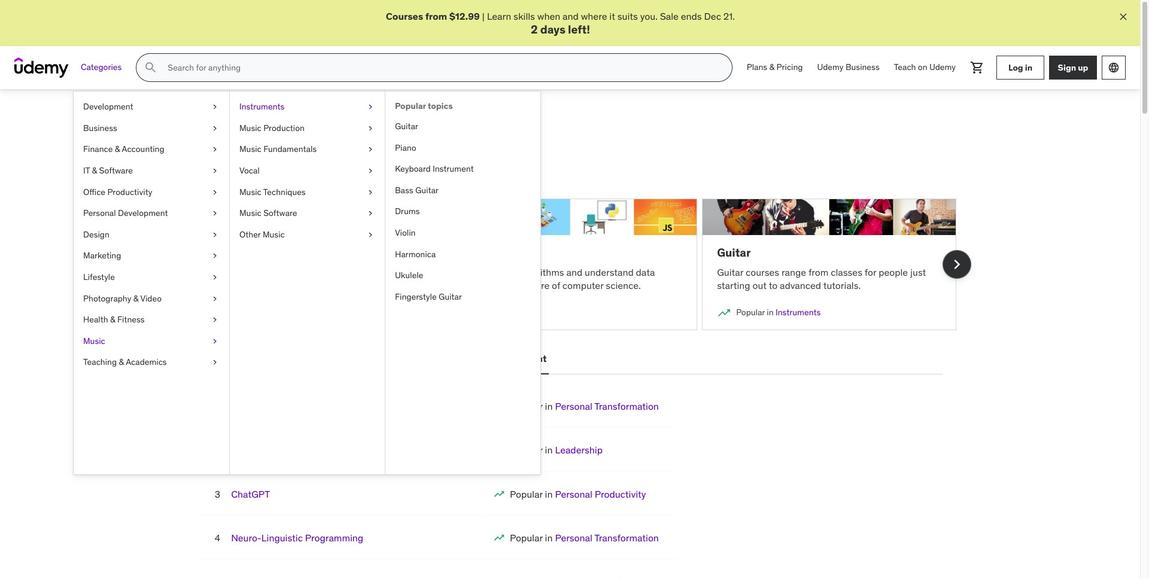 Task type: locate. For each thing, give the bounding box(es) containing it.
0 vertical spatial software
[[99, 165, 133, 176]]

vocal
[[240, 165, 260, 176]]

1 vertical spatial instruments link
[[776, 307, 821, 318]]

|
[[482, 10, 485, 22]]

xsmall image inside the "photography & video" link
[[210, 293, 220, 305]]

personal transformation link down personal productivity link
[[555, 532, 659, 544]]

software down techniques
[[264, 208, 297, 219]]

1 vertical spatial software
[[264, 208, 297, 219]]

2 horizontal spatial from
[[809, 266, 829, 278]]

fingerstyle guitar
[[395, 291, 462, 302]]

software up office productivity
[[99, 165, 133, 176]]

xsmall image for music production
[[366, 123, 375, 134]]

guitar courses range from classes for people just starting out to advanced tutorials.
[[717, 266, 926, 292]]

instruments down the advanced
[[776, 307, 821, 318]]

& right teaching
[[119, 357, 124, 368]]

dec
[[704, 10, 721, 22]]

at
[[504, 280, 512, 292]]

0 horizontal spatial topics
[[339, 118, 383, 137]]

from left $12.99
[[426, 10, 447, 22]]

instruments up music production
[[240, 101, 285, 112]]

$12.99
[[449, 10, 480, 22]]

& right health
[[110, 314, 115, 325]]

music left production
[[240, 123, 262, 133]]

xsmall image inside health & fitness "link"
[[210, 314, 220, 326]]

1 udemy from the left
[[818, 62, 844, 73]]

instruments
[[240, 101, 285, 112], [776, 307, 821, 318]]

in up popular in leadership
[[545, 401, 553, 413]]

in inside "link"
[[1025, 62, 1033, 73]]

courses from $12.99 | learn skills when and where it suits you. sale ends dec 21. 2 days left!
[[386, 10, 735, 37]]

0 horizontal spatial software
[[99, 165, 133, 176]]

linguistic
[[262, 532, 303, 544]]

your
[[375, 152, 393, 164]]

personal transformation link
[[555, 401, 659, 413], [555, 532, 659, 544]]

finance
[[83, 144, 113, 155]]

teaching & academics link
[[74, 352, 229, 374]]

0 horizontal spatial productivity
[[107, 187, 152, 197]]

personal for 3rd cell from the bottom
[[555, 488, 593, 500]]

0 vertical spatial instruments
[[240, 101, 285, 112]]

learn up structures
[[458, 266, 482, 278]]

0 horizontal spatial from
[[222, 280, 242, 292]]

business inside business link
[[83, 123, 117, 133]]

skills up 2
[[514, 10, 535, 22]]

popular in
[[218, 307, 255, 318]]

topics up the improve
[[339, 118, 383, 137]]

0 vertical spatial and
[[563, 10, 579, 22]]

1 horizontal spatial business
[[846, 62, 880, 73]]

music production
[[240, 123, 305, 133]]

plans
[[747, 62, 768, 73]]

skills right existing
[[431, 152, 452, 164]]

teach
[[319, 266, 343, 278]]

leadership
[[555, 445, 603, 456]]

from
[[426, 10, 447, 22], [809, 266, 829, 278], [222, 280, 242, 292]]

2 vertical spatial development
[[486, 353, 547, 365]]

business left teach
[[846, 62, 880, 73]]

popular in image for popular in instruments
[[717, 306, 732, 320]]

business up finance
[[83, 123, 117, 133]]

1 vertical spatial instruments
[[776, 307, 821, 318]]

& for video
[[133, 293, 139, 304]]

photography
[[83, 293, 131, 304]]

xsmall image for it & software
[[210, 165, 220, 177]]

and up computer
[[567, 266, 583, 278]]

popular in image for popular in personal productivity
[[493, 488, 505, 500]]

probability
[[261, 266, 306, 278]]

skills inside courses from $12.99 | learn skills when and where it suits you. sale ends dec 21. 2 days left!
[[514, 10, 535, 22]]

1 horizontal spatial instruments link
[[776, 307, 821, 318]]

1 horizontal spatial software
[[264, 208, 297, 219]]

topics
[[428, 101, 453, 111], [339, 118, 383, 137]]

tutorials.
[[824, 280, 861, 292]]

instruments link
[[230, 97, 385, 118], [776, 307, 821, 318]]

xsmall image for instruments
[[366, 101, 375, 113]]

xsmall image inside music production link
[[366, 123, 375, 134]]

instruments link down the advanced
[[776, 307, 821, 318]]

udemy right pricing
[[818, 62, 844, 73]]

personal development
[[83, 208, 168, 219], [444, 353, 547, 365]]

from inside use statistical probability to teach computers how to learn from data.
[[222, 280, 242, 292]]

xsmall image inside music fundamentals link
[[366, 144, 375, 156]]

xsmall image inside music link
[[210, 336, 220, 347]]

1 vertical spatial transformation
[[595, 532, 659, 544]]

1 vertical spatial learn
[[184, 152, 208, 164]]

& for pricing
[[770, 62, 775, 73]]

xsmall image inside business link
[[210, 123, 220, 134]]

xsmall image inside "personal development" link
[[210, 208, 220, 220]]

1 personal transformation link from the top
[[555, 401, 659, 413]]

personal
[[83, 208, 116, 219], [444, 353, 484, 365], [555, 401, 593, 413], [555, 488, 593, 500], [555, 532, 593, 544]]

music for music fundamentals
[[240, 144, 262, 155]]

1 vertical spatial development
[[118, 208, 168, 219]]

music up vocal
[[240, 144, 262, 155]]

popular topics
[[395, 101, 453, 111]]

photography & video link
[[74, 288, 229, 310]]

1 horizontal spatial udemy
[[930, 62, 956, 73]]

build
[[495, 266, 516, 278]]

to up structures
[[484, 266, 493, 278]]

in for second personal transformation link from the bottom of the page
[[545, 401, 553, 413]]

0 vertical spatial transformation
[[595, 401, 659, 413]]

learn left "something"
[[184, 152, 208, 164]]

out
[[753, 280, 767, 292]]

& for fitness
[[110, 314, 115, 325]]

academics
[[126, 357, 167, 368]]

2 horizontal spatial learn
[[487, 10, 511, 22]]

1 vertical spatial personal transformation link
[[555, 532, 659, 544]]

xsmall image inside music techniques link
[[366, 187, 375, 198]]

0 horizontal spatial instruments
[[240, 101, 285, 112]]

topics inside instruments element
[[428, 101, 453, 111]]

0 horizontal spatial learn
[[184, 152, 208, 164]]

business inside "udemy business" link
[[846, 62, 880, 73]]

learn
[[198, 280, 220, 292]]

learn right | on the left of page
[[487, 10, 511, 22]]

xsmall image for teaching & academics
[[210, 357, 220, 369]]

2 popular in personal transformation from the top
[[510, 532, 659, 544]]

0 horizontal spatial udemy
[[818, 62, 844, 73]]

personal development button
[[441, 345, 549, 374]]

xsmall image inside lifestyle link
[[210, 272, 220, 284]]

xsmall image inside the design link
[[210, 229, 220, 241]]

personal development inside 'button'
[[444, 353, 547, 365]]

2 cell from the top
[[510, 445, 603, 456]]

0 horizontal spatial business
[[83, 123, 117, 133]]

0 vertical spatial business
[[846, 62, 880, 73]]

xsmall image inside other music link
[[366, 229, 375, 241]]

personal for 4th cell from the top of the page
[[555, 532, 593, 544]]

1 vertical spatial and
[[244, 118, 271, 137]]

and
[[563, 10, 579, 22], [244, 118, 271, 137], [567, 266, 583, 278]]

health & fitness link
[[74, 310, 229, 331]]

music
[[240, 123, 262, 133], [240, 144, 262, 155], [240, 187, 262, 197], [240, 208, 262, 219], [263, 229, 285, 240], [83, 336, 105, 347]]

1 vertical spatial skills
[[431, 152, 452, 164]]

xsmall image inside development "link"
[[210, 101, 220, 113]]

and up music fundamentals
[[244, 118, 271, 137]]

existing
[[395, 152, 429, 164]]

cell
[[510, 401, 659, 413], [510, 445, 603, 456], [510, 488, 646, 500], [510, 532, 659, 544], [510, 576, 659, 580]]

0 vertical spatial skills
[[514, 10, 535, 22]]

& right "it"
[[92, 165, 97, 176]]

log in link
[[997, 56, 1045, 80]]

for
[[865, 266, 877, 278]]

xsmall image inside vocal link
[[366, 165, 375, 177]]

instruments link up trending
[[230, 97, 385, 118]]

personal development link
[[74, 203, 229, 224]]

personal transformation link up leadership link
[[555, 401, 659, 413]]

popular in image
[[198, 306, 213, 320], [717, 306, 732, 320], [493, 488, 505, 500], [493, 532, 505, 544]]

neuro-linguistic programming
[[231, 532, 364, 544]]

popular in personal transformation down popular in personal productivity
[[510, 532, 659, 544]]

xsmall image for music software
[[366, 208, 375, 220]]

statistical
[[217, 266, 259, 278]]

ukulele link
[[386, 265, 541, 287]]

keyboard
[[395, 164, 431, 174]]

and inside learn to build algorithms and understand data structures at the core of computer science.
[[567, 266, 583, 278]]

learn to build algorithms and understand data structures at the core of computer science.
[[458, 266, 655, 292]]

1 popular in personal transformation from the top
[[510, 401, 659, 413]]

0 vertical spatial instruments link
[[230, 97, 385, 118]]

2 vertical spatial from
[[222, 280, 242, 292]]

teaching & academics
[[83, 357, 167, 368]]

music techniques link
[[230, 182, 385, 203]]

and up left!
[[563, 10, 579, 22]]

topics up guitar link
[[428, 101, 453, 111]]

0 horizontal spatial personal development
[[83, 208, 168, 219]]

understand
[[585, 266, 634, 278]]

2 vertical spatial learn
[[458, 266, 482, 278]]

1 cell from the top
[[510, 401, 659, 413]]

in left leadership
[[545, 445, 553, 456]]

software
[[99, 165, 133, 176], [264, 208, 297, 219]]

to right how
[[414, 266, 423, 278]]

guitar inside fingerstyle guitar link
[[439, 291, 462, 302]]

xsmall image inside the music software link
[[366, 208, 375, 220]]

1 vertical spatial personal development
[[444, 353, 547, 365]]

to inside guitar courses range from classes for people just starting out to advanced tutorials.
[[769, 280, 778, 292]]

guitar inside bass guitar link
[[416, 185, 439, 196]]

data.
[[245, 280, 266, 292]]

1 vertical spatial popular in personal transformation
[[510, 532, 659, 544]]

popular in personal transformation up leadership
[[510, 401, 659, 413]]

xsmall image for other music
[[366, 229, 375, 241]]

left!
[[568, 22, 590, 37]]

instrument
[[433, 164, 474, 174]]

& right plans
[[770, 62, 775, 73]]

in down courses
[[767, 307, 774, 318]]

from up the advanced
[[809, 266, 829, 278]]

violin link
[[386, 223, 541, 244]]

programming
[[305, 532, 364, 544]]

algorithms
[[519, 266, 564, 278]]

office productivity
[[83, 187, 152, 197]]

1 vertical spatial business
[[83, 123, 117, 133]]

drums link
[[386, 201, 541, 223]]

just
[[911, 266, 926, 278]]

1 horizontal spatial skills
[[514, 10, 535, 22]]

business
[[846, 62, 880, 73], [83, 123, 117, 133]]

xsmall image for vocal
[[366, 165, 375, 177]]

and inside courses from $12.99 | learn skills when and where it suits you. sale ends dec 21. 2 days left!
[[563, 10, 579, 22]]

0 vertical spatial development
[[83, 101, 133, 112]]

xsmall image inside finance & accounting link
[[210, 144, 220, 156]]

instruments link inside carousel element
[[776, 307, 821, 318]]

0 vertical spatial personal development
[[83, 208, 168, 219]]

2 vertical spatial and
[[567, 266, 583, 278]]

xsmall image
[[210, 101, 220, 113], [366, 101, 375, 113], [210, 123, 220, 134], [366, 123, 375, 134], [210, 144, 220, 156], [366, 165, 375, 177], [210, 187, 220, 198], [210, 250, 220, 262], [210, 272, 220, 284], [210, 314, 220, 326], [210, 357, 220, 369]]

4
[[215, 532, 220, 544]]

guitar inside guitar link
[[395, 121, 418, 132]]

xsmall image for photography & video
[[210, 293, 220, 305]]

xsmall image for business
[[210, 123, 220, 134]]

in down data.
[[248, 307, 255, 318]]

1 horizontal spatial instruments
[[776, 307, 821, 318]]

other
[[240, 229, 261, 240]]

udemy right on
[[930, 62, 956, 73]]

music software link
[[230, 203, 385, 224]]

1 horizontal spatial learn
[[458, 266, 482, 278]]

0 vertical spatial personal transformation link
[[555, 401, 659, 413]]

xsmall image for personal development
[[210, 208, 220, 220]]

piano
[[395, 142, 416, 153]]

1 horizontal spatial from
[[426, 10, 447, 22]]

& inside "link"
[[110, 314, 115, 325]]

music down vocal
[[240, 187, 262, 197]]

in for 1st personal transformation link from the bottom
[[545, 532, 553, 544]]

xsmall image inside office productivity link
[[210, 187, 220, 198]]

learn inside learn to build algorithms and understand data structures at the core of computer science.
[[458, 266, 482, 278]]

xsmall image inside it & software link
[[210, 165, 220, 177]]

in
[[1025, 62, 1033, 73], [248, 307, 255, 318], [767, 307, 774, 318], [545, 401, 553, 413], [545, 445, 553, 456], [545, 488, 553, 500], [545, 532, 553, 544]]

to right out
[[769, 280, 778, 292]]

0 vertical spatial productivity
[[107, 187, 152, 197]]

bass guitar
[[395, 185, 439, 196]]

1 horizontal spatial productivity
[[595, 488, 646, 500]]

development inside 'button'
[[486, 353, 547, 365]]

& left video
[[133, 293, 139, 304]]

xsmall image inside the teaching & academics link
[[210, 357, 220, 369]]

popular in personal productivity
[[510, 488, 646, 500]]

music production link
[[230, 118, 385, 139]]

1 vertical spatial from
[[809, 266, 829, 278]]

music up other
[[240, 208, 262, 219]]

in down popular in personal productivity
[[545, 532, 553, 544]]

in right log
[[1025, 62, 1033, 73]]

popular inside instruments element
[[395, 101, 426, 111]]

guitar
[[395, 121, 418, 132], [416, 185, 439, 196], [717, 246, 751, 260], [717, 266, 744, 278], [439, 291, 462, 302]]

where
[[581, 10, 607, 22]]

development for personal development 'button'
[[486, 353, 547, 365]]

2 udemy from the left
[[930, 62, 956, 73]]

techniques
[[263, 187, 306, 197]]

in down popular in leadership
[[545, 488, 553, 500]]

1 horizontal spatial personal development
[[444, 353, 547, 365]]

popular in image for popular in personal transformation
[[493, 532, 505, 544]]

0 vertical spatial topics
[[428, 101, 453, 111]]

music techniques
[[240, 187, 306, 197]]

4 cell from the top
[[510, 532, 659, 544]]

instruments element
[[385, 92, 541, 475]]

in for leadership link
[[545, 445, 553, 456]]

from inside courses from $12.99 | learn skills when and where it suits you. sale ends dec 21. 2 days left!
[[426, 10, 447, 22]]

0 vertical spatial popular in personal transformation
[[510, 401, 659, 413]]

0 vertical spatial from
[[426, 10, 447, 22]]

5 cell from the top
[[510, 576, 659, 580]]

people
[[879, 266, 908, 278]]

xsmall image
[[366, 144, 375, 156], [210, 165, 220, 177], [366, 187, 375, 198], [210, 208, 220, 220], [366, 208, 375, 220], [210, 229, 220, 241], [366, 229, 375, 241], [210, 293, 220, 305], [210, 336, 220, 347]]

1 horizontal spatial topics
[[428, 101, 453, 111]]

0 vertical spatial learn
[[487, 10, 511, 22]]

xsmall image inside marketing link
[[210, 250, 220, 262]]

to
[[309, 266, 317, 278], [414, 266, 423, 278], [484, 266, 493, 278], [769, 280, 778, 292]]

in for personal productivity link
[[545, 488, 553, 500]]

bestselling button
[[198, 345, 254, 374]]

& right finance
[[115, 144, 120, 155]]

from down statistical
[[222, 280, 242, 292]]

productivity
[[107, 187, 152, 197], [595, 488, 646, 500]]



Task type: describe. For each thing, give the bounding box(es) containing it.
accounting
[[122, 144, 164, 155]]

range
[[782, 266, 807, 278]]

harmonica link
[[386, 244, 541, 265]]

you.
[[641, 10, 658, 22]]

sign up
[[1058, 62, 1089, 73]]

courses
[[746, 266, 780, 278]]

music software
[[240, 208, 297, 219]]

days
[[541, 22, 566, 37]]

music for music techniques
[[240, 187, 262, 197]]

learn to build algorithms and understand data structures at the core of computer science. link
[[443, 199, 698, 331]]

& for accounting
[[115, 144, 120, 155]]

xsmall image for lifestyle
[[210, 272, 220, 284]]

courses
[[386, 10, 423, 22]]

popular and trending topics
[[184, 118, 383, 137]]

2 personal transformation link from the top
[[555, 532, 659, 544]]

learning
[[247, 246, 294, 260]]

learn something completely new or improve your existing skills
[[184, 152, 452, 164]]

3 cell from the top
[[510, 488, 646, 500]]

development inside "link"
[[83, 101, 133, 112]]

learn inside courses from $12.99 | learn skills when and where it suits you. sale ends dec 21. 2 days left!
[[487, 10, 511, 22]]

science.
[[606, 280, 641, 292]]

neuro-
[[231, 532, 262, 544]]

xsmall image for music fundamentals
[[366, 144, 375, 156]]

business link
[[74, 118, 229, 139]]

1 vertical spatial productivity
[[595, 488, 646, 500]]

of
[[552, 280, 560, 292]]

xsmall image for health & fitness
[[210, 314, 220, 326]]

trending
[[274, 118, 337, 137]]

up
[[1079, 62, 1089, 73]]

xsmall image for music techniques
[[366, 187, 375, 198]]

lifestyle
[[83, 272, 115, 283]]

0 horizontal spatial skills
[[431, 152, 452, 164]]

popular in leadership
[[510, 445, 603, 456]]

development link
[[74, 97, 229, 118]]

2
[[531, 22, 538, 37]]

log in
[[1009, 62, 1033, 73]]

finance & accounting link
[[74, 139, 229, 160]]

xsmall image for marketing
[[210, 250, 220, 262]]

submit search image
[[144, 61, 158, 75]]

sign up link
[[1050, 56, 1098, 80]]

next image
[[948, 255, 967, 274]]

categories button
[[74, 53, 129, 82]]

close image
[[1118, 11, 1130, 23]]

machine learning
[[198, 246, 294, 260]]

development for "personal development" link
[[118, 208, 168, 219]]

sign
[[1058, 62, 1077, 73]]

piano link
[[386, 137, 541, 159]]

choose a language image
[[1108, 62, 1120, 74]]

it & software
[[83, 165, 133, 176]]

teach on udemy
[[894, 62, 956, 73]]

personal inside 'button'
[[444, 353, 484, 365]]

drums
[[395, 206, 420, 217]]

personal for 1st cell from the top of the page
[[555, 401, 593, 413]]

fitness
[[117, 314, 145, 325]]

teach
[[894, 62, 916, 73]]

music down health
[[83, 336, 105, 347]]

fundamentals
[[264, 144, 317, 155]]

bestselling
[[200, 353, 252, 365]]

leadership link
[[555, 445, 603, 456]]

udemy business
[[818, 62, 880, 73]]

to left teach at the left top of page
[[309, 266, 317, 278]]

guitar inside guitar courses range from classes for people just starting out to advanced tutorials.
[[717, 266, 744, 278]]

video
[[140, 293, 162, 304]]

ukulele
[[395, 270, 423, 281]]

personal development for personal development 'button'
[[444, 353, 547, 365]]

violin
[[395, 228, 416, 238]]

music for music software
[[240, 208, 262, 219]]

lifestyle link
[[74, 267, 229, 288]]

chatgpt link
[[231, 488, 270, 500]]

office productivity link
[[74, 182, 229, 203]]

or
[[327, 152, 336, 164]]

music up learning
[[263, 229, 285, 240]]

to inside learn to build algorithms and understand data structures at the core of computer science.
[[484, 266, 493, 278]]

core
[[531, 280, 550, 292]]

fingerstyle guitar link
[[386, 287, 541, 308]]

instruments inside carousel element
[[776, 307, 821, 318]]

it
[[83, 165, 90, 176]]

& for academics
[[119, 357, 124, 368]]

chatgpt
[[231, 488, 270, 500]]

log
[[1009, 62, 1024, 73]]

improve
[[338, 152, 372, 164]]

carousel element
[[184, 184, 971, 345]]

starting
[[717, 280, 751, 292]]

marketing
[[83, 250, 121, 261]]

from inside guitar courses range from classes for people just starting out to advanced tutorials.
[[809, 266, 829, 278]]

1 vertical spatial topics
[[339, 118, 383, 137]]

health & fitness
[[83, 314, 145, 325]]

& for software
[[92, 165, 97, 176]]

learn for learn something completely new or improve your existing skills
[[184, 152, 208, 164]]

1 transformation from the top
[[595, 401, 659, 413]]

categories
[[81, 62, 122, 73]]

0 horizontal spatial instruments link
[[230, 97, 385, 118]]

suits
[[618, 10, 638, 22]]

udemy image
[[14, 58, 69, 78]]

personal development for "personal development" link
[[83, 208, 168, 219]]

on
[[918, 62, 928, 73]]

shopping cart with 0 items image
[[971, 61, 985, 75]]

production
[[264, 123, 305, 133]]

something
[[210, 152, 256, 164]]

design
[[83, 229, 109, 240]]

xsmall image for music
[[210, 336, 220, 347]]

office
[[83, 187, 105, 197]]

xsmall image for finance & accounting
[[210, 144, 220, 156]]

2 transformation from the top
[[595, 532, 659, 544]]

ends
[[681, 10, 702, 22]]

xsmall image for design
[[210, 229, 220, 241]]

learn for learn to build algorithms and understand data structures at the core of computer science.
[[458, 266, 482, 278]]

xsmall image for development
[[210, 101, 220, 113]]

Search for anything text field
[[165, 58, 718, 78]]

music for music production
[[240, 123, 262, 133]]

other music
[[240, 229, 285, 240]]

xsmall image for office productivity
[[210, 187, 220, 198]]

fingerstyle
[[395, 291, 437, 302]]

it
[[610, 10, 615, 22]]

photography & video
[[83, 293, 162, 304]]

use
[[198, 266, 215, 278]]

music fundamentals
[[240, 144, 317, 155]]

in for instruments link within the carousel element
[[767, 307, 774, 318]]

when
[[538, 10, 561, 22]]

classes
[[831, 266, 863, 278]]

keyboard instrument
[[395, 164, 474, 174]]

advanced
[[780, 280, 822, 292]]



Task type: vqa. For each thing, say whether or not it's contained in the screenshot.
top Personal Transformation link
yes



